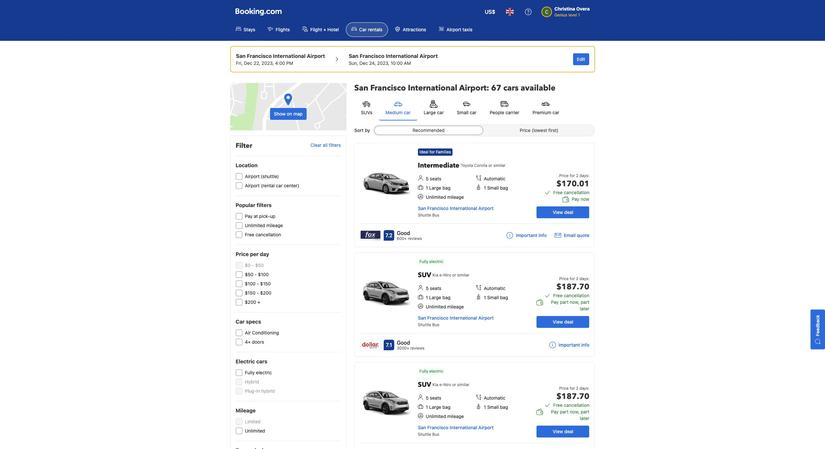 Task type: describe. For each thing, give the bounding box(es) containing it.
customer rating 7.2 good element
[[397, 229, 422, 237]]

suvs
[[361, 110, 373, 115]]

price inside price for 2 days: $170.01
[[560, 173, 569, 178]]

1 small bag for $170.01
[[484, 185, 508, 191]]

free for view deal button related to intermediate
[[554, 190, 563, 195]]

2 niro from the top
[[444, 383, 451, 388]]

fully up hybrid
[[245, 370, 255, 376]]

1 $187.70 from the top
[[557, 282, 590, 293]]

show on map button
[[230, 83, 347, 131]]

intermediate toyota corolla or similar
[[418, 161, 506, 170]]

fri,
[[236, 60, 243, 66]]

deal for intermediate
[[565, 210, 574, 215]]

feedback button
[[811, 310, 826, 350]]

view deal for suv
[[553, 319, 574, 325]]

e- for 2nd product card 'group' from the bottom of the page
[[440, 273, 444, 278]]

sort by
[[355, 128, 370, 133]]

or for third product card 'group' from the top of the page
[[453, 383, 456, 388]]

hybrid
[[262, 389, 275, 394]]

air conditioning
[[245, 330, 279, 336]]

san francisco international airport shuttle bus for $170.01
[[418, 206, 494, 218]]

conditioning
[[252, 330, 279, 336]]

region containing suvs
[[349, 94, 601, 123]]

flight + hotel link
[[297, 22, 345, 37]]

product card group containing $170.01
[[355, 143, 595, 248]]

3 days: from the top
[[580, 386, 590, 391]]

center)
[[284, 183, 299, 189]]

dec for san francisco international airport fri, dec 22, 2023, 4:00 pm
[[244, 60, 253, 66]]

2 for suv
[[576, 277, 579, 281]]

specs
[[246, 319, 261, 325]]

plug-in hybrid
[[245, 389, 275, 394]]

feedback
[[815, 315, 821, 337]]

filters inside button
[[329, 142, 341, 148]]

airport inside "san francisco international airport fri, dec 22, 2023, 4:00 pm"
[[307, 53, 325, 59]]

sun,
[[349, 60, 358, 66]]

at
[[254, 214, 258, 219]]

stays link
[[230, 22, 261, 37]]

hybrid
[[245, 379, 259, 385]]

free cancellation for 1st view deal button from the bottom of the page
[[554, 403, 590, 408]]

1 horizontal spatial $200
[[260, 290, 272, 296]]

international inside "san francisco international airport fri, dec 22, 2023, 4:00 pm"
[[273, 53, 306, 59]]

search summary element
[[230, 46, 595, 73]]

1 niro from the top
[[444, 273, 451, 278]]

2 now, from the top
[[570, 409, 580, 415]]

3 san francisco international airport button from the top
[[418, 425, 494, 431]]

us$
[[485, 9, 496, 15]]

seats for $170.01
[[430, 176, 442, 182]]

+ for flight
[[324, 27, 326, 32]]

families
[[436, 150, 451, 155]]

cancellation for view deal button related to intermediate
[[564, 190, 590, 195]]

first)
[[549, 128, 559, 133]]

mileage
[[236, 408, 256, 414]]

$0
[[245, 263, 251, 268]]

pay at pick-up
[[245, 214, 275, 219]]

1 inside christina overa genius level 1
[[578, 13, 580, 17]]

3 seats from the top
[[430, 395, 442, 401]]

attractions
[[403, 27, 426, 32]]

rentals
[[368, 27, 383, 32]]

people carrier
[[490, 110, 520, 115]]

per
[[250, 251, 259, 257]]

$0 - $50
[[245, 263, 264, 268]]

car for large car
[[437, 110, 444, 115]]

airport inside 'link'
[[447, 27, 462, 32]]

car rentals link
[[346, 22, 388, 37]]

$50 - $100
[[245, 272, 269, 277]]

view deal button for suv
[[537, 316, 590, 328]]

up
[[270, 214, 275, 219]]

large inside large car button
[[424, 110, 436, 115]]

5 seats for $170.01
[[426, 176, 442, 182]]

christina overa genius level 1
[[555, 6, 590, 17]]

map
[[294, 111, 303, 117]]

kia for the san francisco international airport button corresponding to $187.70
[[433, 273, 439, 278]]

price inside sort by element
[[520, 128, 531, 133]]

seats for $187.70
[[430, 286, 442, 291]]

doors
[[252, 339, 264, 345]]

3 5 from the top
[[426, 395, 429, 401]]

taxis
[[463, 27, 473, 32]]

2 san francisco international airport group from the left
[[349, 52, 438, 67]]

hotel
[[328, 27, 339, 32]]

or for 2nd product card 'group' from the bottom of the page
[[453, 273, 456, 278]]

0 horizontal spatial cars
[[256, 359, 267, 365]]

3 2 from the top
[[576, 386, 579, 391]]

3 shuttle from the top
[[418, 432, 431, 437]]

1 vertical spatial $150
[[245, 290, 256, 296]]

1 horizontal spatial important info
[[559, 342, 590, 348]]

email quote button
[[555, 232, 590, 239]]

supplied by dollar image
[[360, 340, 381, 350]]

car specs
[[236, 319, 261, 325]]

airport (rental car center)
[[245, 183, 299, 189]]

3 5 seats from the top
[[426, 395, 442, 401]]

automatic for $170.01
[[484, 176, 506, 182]]

2 pay part now, part later from the top
[[551, 409, 590, 422]]

filter
[[236, 141, 252, 150]]

limited
[[245, 419, 261, 425]]

2 vertical spatial similar
[[458, 383, 470, 388]]

electric for first the san francisco international airport button from the bottom
[[430, 369, 444, 374]]

(lowest
[[532, 128, 547, 133]]

0 horizontal spatial important info button
[[507, 232, 547, 239]]

1 now, from the top
[[570, 300, 580, 305]]

$170.01
[[557, 179, 590, 190]]

san francisco international airport button for $170.01
[[418, 206, 494, 211]]

$100 - $150
[[245, 281, 271, 287]]

cancellation for suv view deal button
[[564, 293, 590, 299]]

edit button
[[573, 53, 589, 65]]

email
[[564, 233, 576, 238]]

3 bus from the top
[[433, 432, 440, 437]]

bus for $170.01
[[433, 213, 440, 218]]

supplied by fox image
[[360, 231, 381, 241]]

airport (shuttle)
[[245, 174, 279, 179]]

view for intermediate
[[553, 210, 563, 215]]

later for suv view deal button
[[580, 306, 590, 312]]

in
[[257, 389, 260, 394]]

fully electric for first the san francisco international airport button from the bottom
[[420, 369, 444, 374]]

by
[[365, 128, 370, 133]]

skip to main content element
[[0, 0, 826, 41]]

car for car rentals
[[359, 27, 367, 32]]

flights link
[[262, 22, 296, 37]]

free for suv view deal button
[[554, 293, 563, 299]]

3 automatic from the top
[[484, 395, 506, 401]]

24,
[[369, 60, 376, 66]]

car for premium car
[[553, 110, 560, 115]]

drop-off date element
[[349, 60, 438, 67]]

bus for $187.70
[[433, 323, 440, 328]]

car right '(rental'
[[276, 183, 283, 189]]

ideal for families
[[420, 150, 451, 155]]

good for $187.70
[[397, 340, 410, 346]]

price for 2 days: $187.70 for 1st view deal button from the bottom of the page
[[557, 386, 590, 402]]

premium car
[[533, 110, 560, 115]]

or inside intermediate toyota corolla or similar
[[489, 163, 493, 168]]

electric for the san francisco international airport button corresponding to $187.70
[[430, 259, 444, 264]]

3 view from the top
[[553, 429, 563, 435]]

1 small bag for $187.70
[[484, 295, 508, 301]]

0 vertical spatial important info
[[516, 233, 547, 238]]

days: for suv
[[580, 277, 590, 281]]

san inside "san francisco international airport fri, dec 22, 2023, 4:00 pm"
[[236, 53, 246, 59]]

good 3000+ reviews
[[397, 340, 425, 351]]

automatic for $187.70
[[484, 286, 506, 291]]

- for $0
[[252, 263, 254, 268]]

0 vertical spatial $100
[[258, 272, 269, 277]]

later for 1st view deal button from the bottom of the page
[[580, 416, 590, 422]]

2 for intermediate
[[576, 173, 579, 178]]

electric
[[236, 359, 255, 365]]

premium
[[533, 110, 552, 115]]

price for 2 days: $187.70 for suv view deal button
[[557, 277, 590, 293]]

francisco inside "san francisco international airport fri, dec 22, 2023, 4:00 pm"
[[247, 53, 272, 59]]

ideal
[[420, 150, 429, 155]]

info for the bottom important info button
[[582, 342, 590, 348]]

electric cars
[[236, 359, 267, 365]]

suvs button
[[355, 96, 379, 120]]

clear
[[311, 142, 322, 148]]

san francisco international airport sun, dec 24, 2023, 10:00 am
[[349, 53, 438, 66]]

info for left important info button
[[539, 233, 547, 238]]

flights
[[276, 27, 290, 32]]

1 san francisco international airport group from the left
[[236, 52, 325, 67]]

- for $150
[[257, 290, 259, 296]]

day
[[260, 251, 269, 257]]

airport taxis
[[447, 27, 473, 32]]

people carrier button
[[483, 96, 526, 120]]

3000+
[[397, 346, 410, 351]]

am
[[404, 60, 411, 66]]



Task type: locate. For each thing, give the bounding box(es) containing it.
1 horizontal spatial +
[[324, 27, 326, 32]]

0 horizontal spatial san francisco international airport group
[[236, 52, 325, 67]]

0 vertical spatial shuttle
[[418, 213, 431, 218]]

1 kia from the top
[[433, 273, 439, 278]]

1 vertical spatial now,
[[570, 409, 580, 415]]

2 vertical spatial view deal button
[[537, 426, 590, 438]]

1 e- from the top
[[440, 273, 444, 278]]

dec inside san francisco international airport sun, dec 24, 2023, 10:00 am
[[360, 60, 368, 66]]

view deal for intermediate
[[553, 210, 574, 215]]

price for 2 days: $170.01
[[557, 173, 590, 190]]

important info button
[[507, 232, 547, 239], [550, 342, 590, 349]]

7.1 element
[[384, 340, 394, 351]]

(rental
[[261, 183, 275, 189]]

view deal
[[553, 210, 574, 215], [553, 319, 574, 325], [553, 429, 574, 435]]

view
[[553, 210, 563, 215], [553, 319, 563, 325], [553, 429, 563, 435]]

2023,
[[262, 60, 274, 66], [377, 60, 390, 66]]

1 later from the top
[[580, 306, 590, 312]]

2 vertical spatial seats
[[430, 395, 442, 401]]

international inside san francisco international airport sun, dec 24, 2023, 10:00 am
[[386, 53, 419, 59]]

2 5 from the top
[[426, 286, 429, 291]]

1 2023, from the left
[[262, 60, 274, 66]]

pick-
[[259, 214, 270, 219]]

2023, for san francisco international airport sun, dec 24, 2023, 10:00 am
[[377, 60, 390, 66]]

1 vertical spatial 5
[[426, 286, 429, 291]]

1 seats from the top
[[430, 176, 442, 182]]

suv for 2nd product card 'group' from the bottom of the page
[[418, 271, 431, 280]]

dec left 24,
[[360, 60, 368, 66]]

medium car button
[[379, 96, 417, 121]]

1 vertical spatial $187.70
[[557, 392, 590, 402]]

good inside the good 3000+ reviews
[[397, 340, 410, 346]]

0 vertical spatial $150
[[260, 281, 271, 287]]

0 vertical spatial seats
[[430, 176, 442, 182]]

1 vertical spatial kia
[[433, 383, 439, 388]]

3 view deal button from the top
[[537, 426, 590, 438]]

0 vertical spatial important info button
[[507, 232, 547, 239]]

7.1
[[386, 342, 392, 348]]

cancellation
[[564, 190, 590, 195], [256, 232, 281, 238], [564, 293, 590, 299], [564, 403, 590, 408]]

later
[[580, 306, 590, 312], [580, 416, 590, 422]]

cars right the 67
[[504, 83, 519, 94]]

0 vertical spatial +
[[324, 27, 326, 32]]

1 5 seats from the top
[[426, 176, 442, 182]]

good 600+ reviews
[[397, 230, 422, 241]]

2 5 seats from the top
[[426, 286, 442, 291]]

1 good from the top
[[397, 230, 410, 236]]

1 vertical spatial similar
[[458, 273, 470, 278]]

san francisco international airport group
[[236, 52, 325, 67], [349, 52, 438, 67]]

1 vertical spatial filters
[[257, 202, 272, 208]]

reviews inside good 600+ reviews
[[408, 236, 422, 241]]

1 vertical spatial info
[[582, 342, 590, 348]]

2 1 small bag from the top
[[484, 295, 508, 301]]

intermediate
[[418, 161, 460, 170]]

1 large bag for $187.70
[[426, 295, 451, 301]]

dec for san francisco international airport sun, dec 24, 2023, 10:00 am
[[360, 60, 368, 66]]

$150 up $200 +
[[245, 290, 256, 296]]

quote
[[577, 233, 590, 238]]

1 horizontal spatial $50
[[255, 263, 264, 268]]

christina
[[555, 6, 576, 12]]

1 vertical spatial niro
[[444, 383, 451, 388]]

0 vertical spatial 1 small bag
[[484, 185, 508, 191]]

francisco
[[247, 53, 272, 59], [360, 53, 385, 59], [371, 83, 406, 94], [428, 206, 449, 211], [428, 315, 449, 321], [428, 425, 449, 431]]

clear all filters button
[[311, 142, 341, 148]]

3 1 large bag from the top
[[426, 405, 451, 410]]

0 horizontal spatial $100
[[245, 281, 256, 287]]

medium
[[386, 110, 403, 115]]

level
[[569, 13, 577, 17]]

1 days: from the top
[[580, 173, 590, 178]]

2 view deal button from the top
[[537, 316, 590, 328]]

car for car specs
[[236, 319, 245, 325]]

2 dec from the left
[[360, 60, 368, 66]]

unlimited mileage
[[426, 194, 464, 200], [245, 223, 283, 228], [426, 304, 464, 310], [426, 414, 464, 420]]

1 view from the top
[[553, 210, 563, 215]]

3 product card group from the top
[[355, 363, 595, 450]]

1 horizontal spatial filters
[[329, 142, 341, 148]]

fully down the good 3000+ reviews
[[420, 369, 429, 374]]

0 vertical spatial later
[[580, 306, 590, 312]]

mileage
[[448, 194, 464, 200], [267, 223, 283, 228], [448, 304, 464, 310], [448, 414, 464, 420]]

+
[[324, 27, 326, 32], [258, 300, 260, 305]]

1 vertical spatial $50
[[245, 272, 254, 277]]

1 vertical spatial +
[[258, 300, 260, 305]]

francisco inside san francisco international airport sun, dec 24, 2023, 10:00 am
[[360, 53, 385, 59]]

1 vertical spatial good
[[397, 340, 410, 346]]

3 deal from the top
[[565, 429, 574, 435]]

0 vertical spatial similar
[[494, 163, 506, 168]]

1 vertical spatial important info button
[[550, 342, 590, 349]]

1 view deal button from the top
[[537, 207, 590, 219]]

suv kia e-niro or similar for 2nd product card 'group' from the bottom of the page
[[418, 271, 470, 280]]

0 vertical spatial days:
[[580, 173, 590, 178]]

suv kia e-niro or similar for third product card 'group' from the top of the page
[[418, 381, 470, 390]]

2 bus from the top
[[433, 323, 440, 328]]

+ inside the skip to main content element
[[324, 27, 326, 32]]

reviews right '3000+' on the bottom of page
[[411, 346, 425, 351]]

cars right electric
[[256, 359, 267, 365]]

similar inside intermediate toyota corolla or similar
[[494, 163, 506, 168]]

$50 down $0
[[245, 272, 254, 277]]

product card group
[[355, 143, 595, 248], [355, 253, 595, 357], [355, 363, 595, 450]]

reviews inside the good 3000+ reviews
[[411, 346, 425, 351]]

important for the bottom important info button
[[559, 342, 580, 348]]

free
[[554, 190, 563, 195], [245, 232, 254, 238], [554, 293, 563, 299], [554, 403, 563, 408]]

0 vertical spatial niro
[[444, 273, 451, 278]]

email quote
[[564, 233, 590, 238]]

0 horizontal spatial important
[[516, 233, 538, 238]]

2 good from the top
[[397, 340, 410, 346]]

small inside small car button
[[457, 110, 469, 115]]

pay for view deal button related to intermediate
[[572, 196, 580, 202]]

large car button
[[417, 96, 451, 120]]

2 product card group from the top
[[355, 253, 595, 357]]

3 1 small bag from the top
[[484, 405, 508, 410]]

price per day
[[236, 251, 269, 257]]

4+ doors
[[245, 339, 264, 345]]

san francisco international airport button for $187.70
[[418, 315, 494, 321]]

0 vertical spatial or
[[489, 163, 493, 168]]

days: for intermediate
[[580, 173, 590, 178]]

- right $0
[[252, 263, 254, 268]]

(shuttle)
[[261, 174, 279, 179]]

1 vertical spatial important
[[559, 342, 580, 348]]

2 vertical spatial shuttle
[[418, 432, 431, 437]]

1 horizontal spatial important info button
[[550, 342, 590, 349]]

2 vertical spatial deal
[[565, 429, 574, 435]]

+ down $150 - $200
[[258, 300, 260, 305]]

2 $187.70 from the top
[[557, 392, 590, 402]]

1 pay part now, part later from the top
[[551, 300, 590, 312]]

important
[[516, 233, 538, 238], [559, 342, 580, 348]]

airport
[[447, 27, 462, 32], [307, 53, 325, 59], [420, 53, 438, 59], [245, 174, 260, 179], [245, 183, 260, 189], [479, 206, 494, 211], [479, 315, 494, 321], [479, 425, 494, 431]]

2 view from the top
[[553, 319, 563, 325]]

airport taxis link
[[433, 22, 478, 37]]

view for suv
[[553, 319, 563, 325]]

$150
[[260, 281, 271, 287], [245, 290, 256, 296]]

$200
[[260, 290, 272, 296], [245, 300, 256, 305]]

5 for $187.70
[[426, 286, 429, 291]]

1 vertical spatial view
[[553, 319, 563, 325]]

1 large bag
[[426, 185, 451, 191], [426, 295, 451, 301], [426, 405, 451, 410]]

good inside good 600+ reviews
[[397, 230, 410, 236]]

fully
[[420, 259, 429, 264], [420, 369, 429, 374], [245, 370, 255, 376]]

car right premium in the top of the page
[[553, 110, 560, 115]]

reviews for $170.01
[[408, 236, 422, 241]]

san francisco international airport shuttle bus for $187.70
[[418, 315, 494, 328]]

small car button
[[451, 96, 483, 120]]

seats
[[430, 176, 442, 182], [430, 286, 442, 291], [430, 395, 442, 401]]

good for $170.01
[[397, 230, 410, 236]]

good right 7.2 element
[[397, 230, 410, 236]]

4+
[[245, 339, 251, 345]]

1 vertical spatial san francisco international airport button
[[418, 315, 494, 321]]

small
[[457, 110, 469, 115], [488, 185, 499, 191], [488, 295, 499, 301], [488, 405, 499, 410]]

show on map
[[274, 111, 303, 117]]

0 vertical spatial san francisco international airport shuttle bus
[[418, 206, 494, 218]]

2 kia from the top
[[433, 383, 439, 388]]

$50 up $50 - $100
[[255, 263, 264, 268]]

genius
[[555, 13, 568, 17]]

car
[[404, 110, 411, 115], [437, 110, 444, 115], [470, 110, 477, 115], [553, 110, 560, 115], [276, 183, 283, 189]]

dec right fri,
[[244, 60, 253, 66]]

0 vertical spatial cars
[[504, 83, 519, 94]]

suv for third product card 'group' from the top of the page
[[418, 381, 431, 390]]

pick-up location element
[[236, 52, 325, 60]]

0 vertical spatial 5
[[426, 176, 429, 182]]

flight + hotel
[[310, 27, 339, 32]]

10:00
[[391, 60, 403, 66]]

recommended
[[413, 128, 445, 133]]

toyota
[[461, 163, 473, 168]]

pm
[[287, 60, 293, 66]]

1 vertical spatial seats
[[430, 286, 442, 291]]

0 vertical spatial $187.70
[[557, 282, 590, 293]]

shuttle for $170.01
[[418, 213, 431, 218]]

san francisco international airport shuttle bus
[[418, 206, 494, 218], [418, 315, 494, 328], [418, 425, 494, 437]]

reviews right 600+
[[408, 236, 422, 241]]

0 vertical spatial good
[[397, 230, 410, 236]]

1 product card group from the top
[[355, 143, 595, 248]]

1 1 large bag from the top
[[426, 185, 451, 191]]

drop-off location element
[[349, 52, 438, 60]]

2 inside price for 2 days: $170.01
[[576, 173, 579, 178]]

3 view deal from the top
[[553, 429, 574, 435]]

0 vertical spatial 1 large bag
[[426, 185, 451, 191]]

0 vertical spatial 2
[[576, 173, 579, 178]]

1 vertical spatial 1 large bag
[[426, 295, 451, 301]]

2 san francisco international airport shuttle bus from the top
[[418, 315, 494, 328]]

2 vertical spatial view
[[553, 429, 563, 435]]

airport inside san francisco international airport sun, dec 24, 2023, 10:00 am
[[420, 53, 438, 59]]

region
[[349, 94, 601, 123]]

- for $50
[[255, 272, 257, 277]]

- up $150 - $200
[[257, 281, 259, 287]]

2 deal from the top
[[565, 319, 574, 325]]

stays
[[244, 27, 255, 32]]

- down $0 - $50
[[255, 272, 257, 277]]

+ left hotel
[[324, 27, 326, 32]]

for inside price for 2 days: $170.01
[[570, 173, 575, 178]]

0 horizontal spatial 2023,
[[262, 60, 274, 66]]

0 vertical spatial price for 2 days: $187.70
[[557, 277, 590, 293]]

free for 1st view deal button from the bottom of the page
[[554, 403, 563, 408]]

car for small car
[[470, 110, 477, 115]]

+ for $200
[[258, 300, 260, 305]]

1 horizontal spatial $150
[[260, 281, 271, 287]]

car up sort by element
[[470, 110, 477, 115]]

sort
[[355, 128, 364, 133]]

plug-
[[245, 389, 257, 394]]

2 automatic from the top
[[484, 286, 506, 291]]

large for 2nd product card 'group' from the bottom of the page
[[429, 295, 441, 301]]

1 san francisco international airport shuttle bus from the top
[[418, 206, 494, 218]]

car for medium car
[[404, 110, 411, 115]]

1 5 from the top
[[426, 176, 429, 182]]

2023, right 24,
[[377, 60, 390, 66]]

$50
[[255, 263, 264, 268], [245, 272, 254, 277]]

car up recommended
[[437, 110, 444, 115]]

pay now
[[572, 196, 590, 202]]

pick-up date element
[[236, 60, 325, 67]]

0 vertical spatial view deal button
[[537, 207, 590, 219]]

all
[[323, 142, 328, 148]]

2 suv kia e-niro or similar from the top
[[418, 381, 470, 390]]

filters up pick-
[[257, 202, 272, 208]]

0 horizontal spatial $50
[[245, 272, 254, 277]]

1 2 from the top
[[576, 173, 579, 178]]

2 2023, from the left
[[377, 60, 390, 66]]

1 vertical spatial $200
[[245, 300, 256, 305]]

cancellation for 1st view deal button from the bottom of the page
[[564, 403, 590, 408]]

1 vertical spatial view deal
[[553, 319, 574, 325]]

3 san francisco international airport shuttle bus from the top
[[418, 425, 494, 437]]

1 horizontal spatial info
[[582, 342, 590, 348]]

-
[[252, 263, 254, 268], [255, 272, 257, 277], [257, 281, 259, 287], [257, 290, 259, 296]]

2 san francisco international airport button from the top
[[418, 315, 494, 321]]

2 seats from the top
[[430, 286, 442, 291]]

$200 down $150 - $200
[[245, 300, 256, 305]]

car left rentals
[[359, 27, 367, 32]]

1 horizontal spatial cars
[[504, 83, 519, 94]]

2 2 from the top
[[576, 277, 579, 281]]

1 deal from the top
[[565, 210, 574, 215]]

air
[[245, 330, 251, 336]]

1 san francisco international airport button from the top
[[418, 206, 494, 211]]

1 view deal from the top
[[553, 210, 574, 215]]

free cancellation for suv view deal button
[[554, 293, 590, 299]]

1 vertical spatial deal
[[565, 319, 574, 325]]

medium car
[[386, 110, 411, 115]]

kia for first the san francisco international airport button from the bottom
[[433, 383, 439, 388]]

good right 7.1 element
[[397, 340, 410, 346]]

edit
[[577, 56, 585, 62]]

2 e- from the top
[[440, 383, 444, 388]]

2 vertical spatial 5 seats
[[426, 395, 442, 401]]

5 seats for $187.70
[[426, 286, 442, 291]]

pay for 1st view deal button from the bottom of the page
[[551, 409, 559, 415]]

car right medium
[[404, 110, 411, 115]]

1 suv kia e-niro or similar from the top
[[418, 271, 470, 280]]

0 vertical spatial product card group
[[355, 143, 595, 248]]

2 1 large bag from the top
[[426, 295, 451, 301]]

cars
[[504, 83, 519, 94], [256, 359, 267, 365]]

2 vertical spatial 1 large bag
[[426, 405, 451, 410]]

2023, for san francisco international airport fri, dec 22, 2023, 4:00 pm
[[262, 60, 274, 66]]

san inside san francisco international airport sun, dec 24, 2023, 10:00 am
[[349, 53, 359, 59]]

important for left important info button
[[516, 233, 538, 238]]

airport:
[[459, 83, 489, 94]]

2 suv from the top
[[418, 381, 431, 390]]

automatic
[[484, 176, 506, 182], [484, 286, 506, 291], [484, 395, 506, 401]]

1 vertical spatial 5 seats
[[426, 286, 442, 291]]

0 vertical spatial car
[[359, 27, 367, 32]]

1 1 small bag from the top
[[484, 185, 508, 191]]

1 large bag for $170.01
[[426, 185, 451, 191]]

$150 - $200
[[245, 290, 272, 296]]

large for third product card 'group' from the top of the page
[[429, 405, 441, 410]]

0 horizontal spatial dec
[[244, 60, 253, 66]]

0 vertical spatial kia
[[433, 273, 439, 278]]

large car
[[424, 110, 444, 115]]

1 vertical spatial product card group
[[355, 253, 595, 357]]

popular filters
[[236, 202, 272, 208]]

1 vertical spatial pay part now, part later
[[551, 409, 590, 422]]

1 vertical spatial reviews
[[411, 346, 425, 351]]

2023, right 22,
[[262, 60, 274, 66]]

0 horizontal spatial important info
[[516, 233, 547, 238]]

sort by element
[[373, 125, 595, 136]]

$200 down $100 - $150
[[260, 290, 272, 296]]

fully down good 600+ reviews
[[420, 259, 429, 264]]

0 horizontal spatial info
[[539, 233, 547, 238]]

similar
[[494, 163, 506, 168], [458, 273, 470, 278], [458, 383, 470, 388]]

view deal button for intermediate
[[537, 207, 590, 219]]

$150 up $150 - $200
[[260, 281, 271, 287]]

2 later from the top
[[580, 416, 590, 422]]

deal for suv
[[565, 319, 574, 325]]

- down $100 - $150
[[257, 290, 259, 296]]

2 vertical spatial automatic
[[484, 395, 506, 401]]

- for $100
[[257, 281, 259, 287]]

0 vertical spatial pay part now, part later
[[551, 300, 590, 312]]

2 vertical spatial view deal
[[553, 429, 574, 435]]

car left specs
[[236, 319, 245, 325]]

1 price for 2 days: $187.70 from the top
[[557, 277, 590, 293]]

shuttle
[[418, 213, 431, 218], [418, 323, 431, 328], [418, 432, 431, 437]]

1 horizontal spatial car
[[359, 27, 367, 32]]

0 vertical spatial $50
[[255, 263, 264, 268]]

1 suv from the top
[[418, 271, 431, 280]]

2 price for 2 days: $187.70 from the top
[[557, 386, 590, 402]]

$100 up $100 - $150
[[258, 272, 269, 277]]

2 shuttle from the top
[[418, 323, 431, 328]]

us$ button
[[481, 4, 499, 20]]

popular
[[236, 202, 256, 208]]

1 vertical spatial car
[[236, 319, 245, 325]]

2 days: from the top
[[580, 277, 590, 281]]

car rentals
[[359, 27, 383, 32]]

0 horizontal spatial $200
[[245, 300, 256, 305]]

2 vertical spatial or
[[453, 383, 456, 388]]

0 horizontal spatial filters
[[257, 202, 272, 208]]

days: inside price for 2 days: $170.01
[[580, 173, 590, 178]]

clear all filters
[[311, 142, 341, 148]]

overa
[[577, 6, 590, 12]]

e- for third product card 'group' from the top of the page
[[440, 383, 444, 388]]

2 vertical spatial product card group
[[355, 363, 595, 450]]

$100 down $50 - $100
[[245, 281, 256, 287]]

customer rating 7.1 good element
[[397, 339, 425, 347]]

reviews for $187.70
[[411, 346, 425, 351]]

1 horizontal spatial 2023,
[[377, 60, 390, 66]]

0 vertical spatial automatic
[[484, 176, 506, 182]]

1 shuttle from the top
[[418, 213, 431, 218]]

0 vertical spatial $200
[[260, 290, 272, 296]]

2 vertical spatial days:
[[580, 386, 590, 391]]

shuttle for $187.70
[[418, 323, 431, 328]]

1 vertical spatial automatic
[[484, 286, 506, 291]]

fully electric for the san francisco international airport button corresponding to $187.70
[[420, 259, 444, 264]]

dec inside "san francisco international airport fri, dec 22, 2023, 4:00 pm"
[[244, 60, 253, 66]]

1 horizontal spatial important
[[559, 342, 580, 348]]

large for product card 'group' containing $170.01
[[429, 185, 441, 191]]

suv kia e-niro or similar
[[418, 271, 470, 280], [418, 381, 470, 390]]

available
[[521, 83, 556, 94]]

1 horizontal spatial san francisco international airport group
[[349, 52, 438, 67]]

1 vertical spatial days:
[[580, 277, 590, 281]]

1 bus from the top
[[433, 213, 440, 218]]

1 vertical spatial shuttle
[[418, 323, 431, 328]]

600+
[[397, 236, 407, 241]]

on
[[287, 111, 292, 117]]

1 dec from the left
[[244, 60, 253, 66]]

bus
[[433, 213, 440, 218], [433, 323, 440, 328], [433, 432, 440, 437]]

filters right all in the left of the page
[[329, 142, 341, 148]]

san francisco international airport fri, dec 22, 2023, 4:00 pm
[[236, 53, 325, 66]]

2023, inside san francisco international airport sun, dec 24, 2023, 10:00 am
[[377, 60, 390, 66]]

pay for suv view deal button
[[551, 300, 559, 305]]

7.2 element
[[384, 230, 394, 241]]

car inside the skip to main content element
[[359, 27, 367, 32]]

0 vertical spatial filters
[[329, 142, 341, 148]]

1 vertical spatial 2
[[576, 277, 579, 281]]

0 vertical spatial important
[[516, 233, 538, 238]]

22,
[[254, 60, 260, 66]]

5 for $170.01
[[426, 176, 429, 182]]

premium car button
[[526, 96, 566, 120]]

1 automatic from the top
[[484, 176, 506, 182]]

2023, inside "san francisco international airport fri, dec 22, 2023, 4:00 pm"
[[262, 60, 274, 66]]

free cancellation for view deal button related to intermediate
[[554, 190, 590, 195]]

2 vertical spatial 5
[[426, 395, 429, 401]]

0 vertical spatial reviews
[[408, 236, 422, 241]]

2 view deal from the top
[[553, 319, 574, 325]]

0 vertical spatial suv kia e-niro or similar
[[418, 271, 470, 280]]

1 vertical spatial bus
[[433, 323, 440, 328]]

fully electric
[[420, 259, 444, 264], [420, 369, 444, 374], [245, 370, 272, 376]]

1 vertical spatial suv kia e-niro or similar
[[418, 381, 470, 390]]



Task type: vqa. For each thing, say whether or not it's contained in the screenshot.
View drop-off instructions "International"
no



